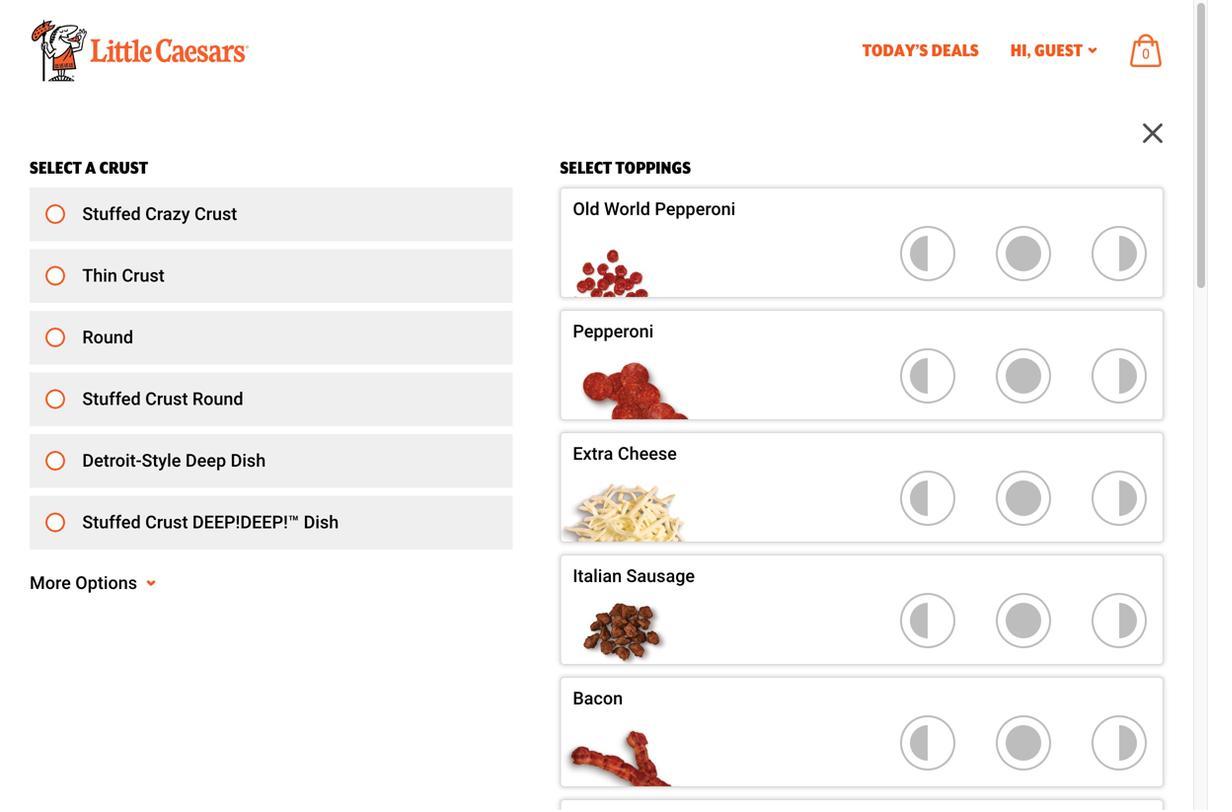 Task type: locate. For each thing, give the bounding box(es) containing it.
round down thin
[[82, 327, 133, 348]]

2 select from the left
[[560, 157, 612, 179]]

1 stuffed from the top
[[82, 204, 141, 224]]

crust right thin
[[122, 265, 165, 286]]

round
[[82, 327, 133, 348], [192, 389, 243, 410]]

2 stuffed from the top
[[82, 389, 141, 410]]

0 horizontal spatial select
[[30, 157, 82, 179]]

stuffed
[[82, 204, 141, 224], [82, 389, 141, 410], [82, 512, 141, 533]]

extra
[[573, 444, 613, 464]]

world
[[604, 199, 650, 220]]

crust for stuffed crust round
[[145, 389, 188, 410]]

italian
[[573, 566, 622, 587]]

select
[[30, 157, 82, 179], [560, 157, 612, 179]]

crust
[[99, 157, 148, 179], [194, 204, 237, 224], [122, 265, 165, 286], [145, 389, 188, 410], [145, 512, 188, 533]]

old
[[573, 199, 600, 220]]

0 vertical spatial dish
[[231, 450, 266, 471]]

today's
[[862, 40, 928, 61]]

0 horizontal spatial round
[[82, 327, 133, 348]]

stuffed crust deep!deep!™ dish
[[82, 512, 339, 533]]

0 horizontal spatial pepperoni
[[573, 321, 654, 342]]

detroit-style deep dish
[[82, 450, 266, 471]]

dish right deep!deep!™
[[304, 512, 339, 533]]

round up deep
[[192, 389, 243, 410]]

stuffed up detroit-
[[82, 389, 141, 410]]

1 horizontal spatial dish
[[304, 512, 339, 533]]

0 vertical spatial stuffed
[[82, 204, 141, 224]]

extra cheese
[[573, 444, 677, 464]]

hi, guest
[[1010, 40, 1083, 61]]

select left a
[[30, 157, 82, 179]]

pepperoni
[[655, 199, 736, 220], [573, 321, 654, 342]]

toppings
[[615, 157, 691, 179]]

dish
[[231, 450, 266, 471], [304, 512, 339, 533]]

1 select from the left
[[30, 157, 82, 179]]

crust down style
[[145, 512, 188, 533]]

0 horizontal spatial dish
[[231, 450, 266, 471]]

crust right a
[[99, 157, 148, 179]]

stuffed down detroit-
[[82, 512, 141, 533]]

deals
[[931, 40, 979, 61]]

1 horizontal spatial select
[[560, 157, 612, 179]]

thin crust
[[82, 265, 165, 286]]

little caesar's home image
[[32, 20, 249, 81]]

0 vertical spatial round
[[82, 327, 133, 348]]

2 vertical spatial stuffed
[[82, 512, 141, 533]]

1 vertical spatial stuffed
[[82, 389, 141, 410]]

italian sausage
[[573, 566, 695, 587]]

dish right deep
[[231, 450, 266, 471]]

1 horizontal spatial pepperoni
[[655, 199, 736, 220]]

select up old
[[560, 157, 612, 179]]

crazy
[[145, 204, 190, 224]]

bacon
[[573, 688, 623, 709]]

0
[[1142, 46, 1150, 62]]

deep!deep!™
[[192, 512, 299, 533]]

a
[[85, 157, 96, 179]]

1 vertical spatial dish
[[304, 512, 339, 533]]

stuffed down a
[[82, 204, 141, 224]]

crust up style
[[145, 389, 188, 410]]

1 horizontal spatial round
[[192, 389, 243, 410]]

3 stuffed from the top
[[82, 512, 141, 533]]

style
[[142, 450, 181, 471]]

today's deals link
[[862, 39, 979, 62]]

select toppings
[[560, 157, 691, 179]]

thin
[[82, 265, 117, 286]]



Task type: describe. For each thing, give the bounding box(es) containing it.
stuffed crazy crust
[[82, 204, 237, 224]]

select for select toppings
[[560, 157, 612, 179]]

close image
[[1136, 116, 1170, 150]]

crust for thin crust
[[122, 265, 165, 286]]

detroit-
[[82, 450, 142, 471]]

guest
[[1034, 40, 1083, 61]]

0 button
[[1130, 34, 1162, 67]]

select a crust
[[30, 157, 148, 179]]

old world pepperoni
[[573, 199, 736, 220]]

hi,
[[1010, 40, 1031, 61]]

1 vertical spatial pepperoni
[[573, 321, 654, 342]]

cheese
[[618, 444, 677, 464]]

stuffed for stuffed crust round
[[82, 389, 141, 410]]

deep
[[185, 450, 226, 471]]

sausage
[[626, 566, 695, 587]]

stuffed for stuffed crust deep!deep!™ dish
[[82, 512, 141, 533]]

dish for stuffed crust deep!deep!™ dish
[[304, 512, 339, 533]]

today's deals
[[862, 40, 979, 61]]

1 vertical spatial round
[[192, 389, 243, 410]]

stuffed for stuffed crazy crust
[[82, 204, 141, 224]]

crust right the crazy
[[194, 204, 237, 224]]

select for select a crust
[[30, 157, 82, 179]]

0 vertical spatial pepperoni
[[655, 199, 736, 220]]

crust for stuffed crust deep!deep!™ dish
[[145, 512, 188, 533]]

dish for detroit-style deep dish
[[231, 450, 266, 471]]

stuffed crust round
[[82, 389, 243, 410]]



Task type: vqa. For each thing, say whether or not it's contained in the screenshot.
row header related to 2nd cell from the right
no



